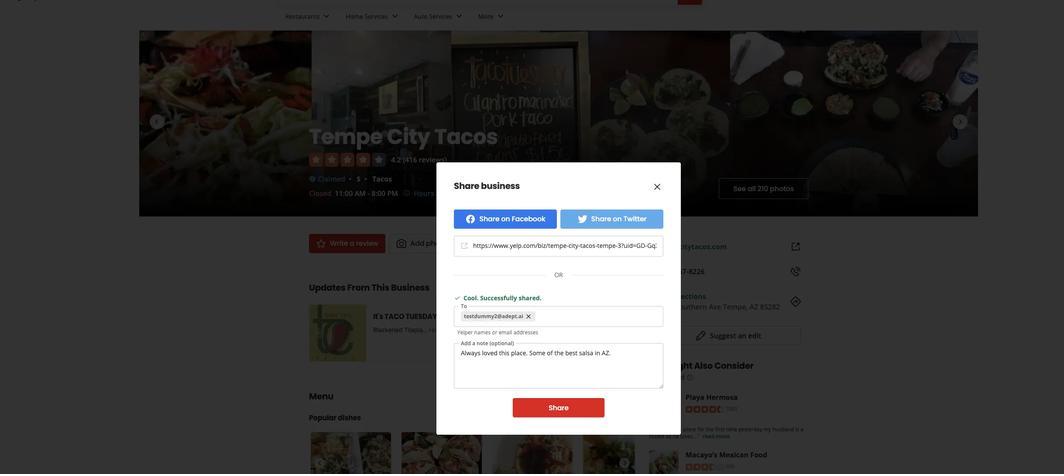 Task type: vqa. For each thing, say whether or not it's contained in the screenshot.
Google image
no



Task type: locate. For each thing, give the bounding box(es) containing it.
tacos link
[[373, 174, 392, 184]]

add photo
[[411, 238, 447, 249]]

0 horizontal spatial 24 chevron down v2 image
[[322, 11, 332, 22]]

follow button
[[559, 234, 610, 253]]

updates from this business
[[309, 282, 430, 294]]

0 horizontal spatial services
[[365, 12, 388, 20]]

tacos up the reviews)
[[435, 122, 498, 152]]

add
[[411, 238, 425, 249]]

24 chevron down v2 image for auto services
[[454, 11, 465, 22]]

2 horizontal spatial read
[[703, 433, 715, 440]]

services right home
[[365, 12, 388, 20]]

1 horizontal spatial services
[[429, 12, 453, 20]]

$
[[357, 174, 361, 184]]

1 vertical spatial share button
[[513, 398, 605, 418]]

restaurants
[[286, 12, 320, 20]]

None search field
[[280, 0, 705, 5]]

previous image
[[152, 116, 162, 127], [315, 328, 324, 339]]

2 services from the left
[[429, 12, 453, 20]]

1 horizontal spatial on
[[613, 214, 622, 224]]

3 photo of tempe city tacos - tempe, az, us. image from the left
[[451, 31, 591, 217]]

services for home services
[[365, 12, 388, 20]]

updated
[[436, 189, 465, 198]]

addresses
[[514, 329, 539, 336]]

on left facebook
[[502, 214, 510, 224]]

$1.50ea
[[439, 312, 466, 322]]

from
[[347, 282, 370, 294]]

4.2
[[391, 155, 401, 165]]

1 photo of tempe city tacos - tempe, az, us. image from the left
[[64, 31, 312, 217]]

24 star v2 image
[[316, 238, 327, 249]]

24 chevron down v2 image right auto services
[[454, 11, 465, 22]]

playa hermosa
[[686, 393, 738, 402]]

read inside it's taco tuesday $1.50ea blackened tilapia… read more
[[429, 326, 442, 334]]

reviews)
[[419, 155, 447, 165]]

1 24 chevron down v2 image from the left
[[322, 11, 332, 22]]

0 horizontal spatial 24 chevron down v2 image
[[454, 11, 465, 22]]

1 vertical spatial read more
[[703, 433, 730, 440]]

$4.00…
[[561, 335, 582, 343]]

share
[[454, 180, 480, 192], [480, 214, 500, 224], [592, 214, 612, 224], [479, 238, 499, 249], [549, 403, 569, 413]]

1 on from the left
[[502, 214, 510, 224]]

loves…"
[[681, 433, 700, 440]]

read down tuesday
[[429, 326, 442, 334]]

0 vertical spatial tacos
[[435, 122, 498, 152]]

place
[[684, 426, 697, 433]]

services for auto services
[[429, 12, 453, 20]]

info alert
[[404, 188, 512, 199]]

menu element
[[295, 376, 666, 474]]

hours
[[414, 189, 434, 198]]

share on twitter button
[[561, 210, 664, 229], [561, 210, 664, 229]]

twitter
[[624, 214, 647, 224]]

az
[[750, 302, 759, 312]]

updates
[[309, 282, 346, 294]]

photos
[[771, 184, 795, 194]]

all
[[748, 184, 756, 194]]

it's taco tuesday $1.50ea image
[[310, 305, 366, 362]]

previous image
[[315, 458, 324, 469]]

cool. successfully shared.
[[464, 294, 542, 302]]

2 photo of tempe city tacos - tempe, az, us. image from the left
[[312, 31, 451, 217]]

1 horizontal spatial share button
[[513, 398, 605, 418]]

guac
[[580, 326, 595, 334]]

read
[[429, 326, 442, 334], [583, 335, 596, 343], [703, 433, 715, 440]]

0 horizontal spatial read more
[[583, 335, 613, 343]]

macayo's mexican food link
[[686, 450, 768, 460]]

photo of tempe city tacos - tempe, az, us. street tacos! image
[[591, 31, 731, 217]]

photo of tempe city tacos - tempe, az, us. good eating! image
[[731, 31, 979, 217]]

previous image inside updates from this business element
[[315, 328, 324, 339]]

see all 210 photos link
[[720, 178, 809, 199]]

2 24 chevron down v2 image from the left
[[390, 11, 400, 22]]

1 vertical spatial previous image
[[315, 328, 324, 339]]

24 chevron down v2 image inside "more" link
[[496, 11, 506, 22]]

red
[[634, 326, 644, 334]]

pm
[[388, 189, 398, 198]]

505
[[726, 463, 735, 470]]

1 services from the left
[[365, 12, 388, 20]]

24 chevron down v2 image right restaurants
[[322, 11, 332, 22]]

23
[[644, 312, 652, 322]]

1 horizontal spatial a
[[801, 426, 804, 433]]

Always loved this place. Some of the best salsa in AZ. text field
[[454, 343, 664, 389]]

24 chevron down v2 image left auto
[[390, 11, 400, 22]]

1 horizontal spatial 24 chevron down v2 image
[[390, 11, 400, 22]]

the
[[706, 426, 714, 433]]

1 horizontal spatial 24 chevron down v2 image
[[496, 11, 506, 22]]

save
[[532, 238, 548, 249]]

1 horizontal spatial more
[[598, 335, 613, 343]]

0 horizontal spatial more
[[444, 326, 459, 334]]

0 horizontal spatial read
[[429, 326, 442, 334]]

0 vertical spatial share button
[[458, 234, 507, 253]]

full
[[592, 414, 604, 423]]

8:00
[[372, 189, 386, 198]]

0 vertical spatial more
[[444, 326, 459, 334]]

taco salad image
[[584, 432, 664, 474]]

share button inside dialog
[[513, 398, 605, 418]]

home services
[[346, 12, 388, 20]]

0 vertical spatial read more
[[583, 335, 613, 343]]

read more inside updates from this business element
[[583, 335, 613, 343]]

see all 210 photos
[[734, 184, 795, 194]]

24 share v2 image
[[465, 238, 476, 249]]

photo of tempe city tacos - tempe, az, us. image
[[64, 31, 312, 217], [312, 31, 451, 217], [451, 31, 591, 217], [979, 31, 1065, 217]]

1 24 chevron down v2 image from the left
[[454, 11, 465, 22]]

0 horizontal spatial a
[[350, 238, 355, 249]]

read down guac
[[583, 335, 596, 343]]

fish tacos image
[[402, 432, 482, 474]]

2 24 chevron down v2 image from the left
[[496, 11, 506, 22]]

more down $1.50ea
[[444, 326, 459, 334]]

hermosa
[[707, 393, 738, 402]]

photo
[[426, 238, 447, 249]]

24 chevron down v2 image
[[454, 11, 465, 22], [496, 11, 506, 22]]

16 info v2 image down might
[[687, 374, 694, 381]]

yesterday
[[739, 426, 763, 433]]

blackened
[[373, 326, 403, 334]]

home services link
[[339, 5, 407, 30]]

share business dialog
[[0, 0, 1065, 474]]

menu
[[606, 414, 626, 423]]

get directions link
[[657, 292, 707, 301]]

24 chevron down v2 image
[[322, 11, 332, 22], [390, 11, 400, 22]]

more
[[444, 326, 459, 334], [598, 335, 613, 343], [716, 433, 730, 440]]

share button down '24 facebook v2' icon
[[458, 234, 507, 253]]

husband
[[773, 426, 795, 433]]

a right write
[[350, 238, 355, 249]]

a right is
[[801, 426, 804, 433]]

16 close v2 image
[[525, 313, 532, 320]]

16 info v2 image right pm
[[404, 190, 411, 197]]

see
[[734, 184, 747, 194]]

24 chevron down v2 image right more
[[496, 11, 506, 22]]

24 chevron down v2 image inside home services link
[[390, 11, 400, 22]]

(480)
[[657, 267, 673, 277]]

it's taco tuesday $1.50ea blackened tilapia… read more
[[373, 312, 466, 334]]

roasted
[[609, 326, 632, 334]]

0 vertical spatial previous image
[[152, 116, 162, 127]]

more right the
[[716, 433, 730, 440]]

1 vertical spatial a
[[801, 426, 804, 433]]

0 vertical spatial 16 info v2 image
[[404, 190, 411, 197]]

16 checkmark v2 image
[[454, 295, 461, 302]]

share for share business
[[454, 180, 480, 192]]

hours updated 2 months ago
[[414, 189, 512, 198]]

chips, guac and roasted red salsa $4.00…
[[561, 326, 661, 343]]

services right auto
[[429, 12, 453, 20]]

more link
[[472, 5, 513, 30]]

tried
[[661, 426, 672, 433]]

consider
[[715, 360, 754, 372]]

1065
[[726, 405, 738, 413]]

24 camera v2 image
[[397, 238, 407, 249]]

playa hermosa link
[[686, 393, 738, 402]]

2 vertical spatial more
[[716, 433, 730, 440]]

1 horizontal spatial tacos
[[435, 122, 498, 152]]

0 horizontal spatial on
[[502, 214, 510, 224]]

16 info v2 image
[[404, 190, 411, 197], [687, 374, 694, 381]]

2 vertical spatial read
[[703, 433, 715, 440]]

restaurants link
[[279, 5, 339, 30]]

1 horizontal spatial read
[[583, 335, 596, 343]]

dishes
[[338, 413, 361, 423]]

24 external link v2 image
[[791, 242, 802, 252]]

business categories element
[[279, 5, 1065, 30]]

read more
[[583, 335, 613, 343], [703, 433, 730, 440]]

on left twitter
[[613, 214, 622, 224]]

ave
[[709, 302, 722, 312]]

more down the and
[[598, 335, 613, 343]]

this
[[673, 426, 682, 433]]

tuesday
[[406, 312, 437, 322]]

read more link
[[703, 433, 730, 440]]

4.5 star rating image
[[686, 406, 725, 413]]

1 horizontal spatial previous image
[[315, 328, 324, 339]]

tacos up 8:00 at the top left of the page
[[373, 174, 392, 184]]

cool.
[[464, 294, 479, 302]]

0 horizontal spatial 16 info v2 image
[[404, 190, 411, 197]]

read left the first
[[703, 433, 715, 440]]

0 vertical spatial read
[[429, 326, 442, 334]]

you
[[649, 360, 666, 372]]

view full menu link
[[574, 414, 635, 423]]

3-
[[636, 312, 644, 322]]

tilapia…
[[404, 326, 428, 334]]

share button
[[458, 234, 507, 253], [513, 398, 605, 418]]

share button down always loved this place. some of the best salsa in az. text field
[[513, 398, 605, 418]]

24 chevron down v2 image inside restaurants link
[[322, 11, 332, 22]]

an
[[738, 331, 747, 341]]

share for share on facebook
[[480, 214, 500, 224]]

closed
[[309, 189, 332, 198]]

1 vertical spatial tacos
[[373, 174, 392, 184]]

2 on from the left
[[613, 214, 622, 224]]

24 chevron down v2 image inside auto services link
[[454, 11, 465, 22]]

1 vertical spatial 16 info v2 image
[[687, 374, 694, 381]]

2 horizontal spatial more
[[716, 433, 730, 440]]



Task type: describe. For each thing, give the bounding box(es) containing it.
save button
[[510, 234, 556, 253]]

"we tried this place for the first time yesterday my husband is a foodie so he loves…"
[[649, 426, 804, 440]]

updates from this business element
[[295, 267, 678, 362]]

suggest
[[710, 331, 737, 341]]

auto services link
[[407, 5, 472, 30]]

suggest an edit button
[[657, 326, 802, 346]]

next image
[[620, 458, 630, 469]]

testdummy2@adept.ai
[[464, 313, 524, 320]]

"we
[[649, 426, 659, 433]]

city
[[387, 122, 431, 152]]

ago
[[500, 189, 512, 198]]

24 phone v2 image
[[791, 266, 802, 277]]

months
[[472, 189, 498, 198]]

closed 11:00 am - 8:00 pm
[[309, 189, 398, 198]]

view
[[574, 414, 590, 423]]

share on facebook
[[480, 214, 546, 224]]

3.5 star rating image
[[686, 464, 725, 471]]

am
[[355, 189, 366, 198]]

facebook
[[512, 214, 546, 224]]

(416 reviews) link
[[403, 155, 447, 165]]

1 vertical spatial more
[[598, 335, 613, 343]]

a inside "we tried this place for the first time yesterday my husband is a foodie so he loves…"
[[801, 426, 804, 433]]

chips,
[[561, 326, 579, 334]]

tempe
[[309, 122, 383, 152]]

southern
[[676, 302, 708, 312]]

11:00
[[335, 189, 353, 198]]

or
[[555, 271, 563, 279]]

24 chevron down v2 image for more
[[496, 11, 506, 22]]

email
[[499, 329, 513, 336]]

add photo link
[[389, 234, 454, 253]]

directions
[[671, 292, 707, 301]]

85282
[[761, 302, 781, 312]]

he
[[673, 433, 680, 440]]

salsa
[[646, 326, 661, 334]]

1 horizontal spatial read more
[[703, 433, 730, 440]]

967-
[[675, 267, 689, 277]]

0 vertical spatial a
[[350, 238, 355, 249]]

share for share on twitter
[[592, 214, 612, 224]]

and
[[596, 326, 607, 334]]

shared.
[[519, 294, 542, 302]]

24 directions v2 image
[[791, 297, 802, 307]]

today's special mon. 3-23 image
[[498, 305, 554, 362]]

more inside it's taco tuesday $1.50ea blackened tilapia… read more
[[444, 326, 459, 334]]

119
[[657, 302, 669, 312]]

this
[[372, 282, 390, 294]]

is
[[796, 426, 800, 433]]

edit
[[749, 331, 762, 341]]

16 claim filled v2 image
[[309, 176, 316, 183]]

on for twitter
[[613, 214, 622, 224]]

0 horizontal spatial tacos
[[373, 174, 392, 184]]

playa
[[686, 393, 705, 402]]

24 pencil v2 image
[[696, 331, 707, 341]]

also
[[695, 360, 713, 372]]

16 info v2 image inside info alert
[[404, 190, 411, 197]]

write a review
[[330, 238, 379, 249]]

business
[[391, 282, 430, 294]]

Sharing link text field
[[474, 242, 657, 250]]

24 facebook v2 image
[[466, 214, 476, 225]]

claimed
[[318, 174, 346, 184]]

my
[[764, 426, 772, 433]]

get
[[657, 292, 669, 301]]

shrimp tacos image
[[311, 432, 391, 474]]

menu
[[309, 391, 334, 403]]

24 chevron down v2 image for home services
[[390, 11, 400, 22]]

1 vertical spatial read
[[583, 335, 596, 343]]

1 horizontal spatial 16 info v2 image
[[687, 374, 694, 381]]

names
[[475, 329, 491, 336]]

chicken tacos image
[[493, 432, 573, 474]]

time
[[727, 426, 738, 433]]

2
[[466, 189, 470, 198]]

24 chevron down v2 image for restaurants
[[322, 11, 332, 22]]

0 horizontal spatial share button
[[458, 234, 507, 253]]

macayo's mexican food image
[[649, 451, 679, 474]]

more
[[479, 12, 494, 20]]

mexican
[[720, 450, 749, 460]]

e
[[671, 302, 674, 312]]

tempe,
[[724, 302, 748, 312]]

24 twitter v2 image
[[578, 214, 588, 225]]

home
[[346, 12, 363, 20]]

share business
[[454, 180, 520, 192]]

today's
[[561, 312, 589, 322]]

auto
[[414, 12, 428, 20]]

write a review link
[[309, 234, 386, 253]]

you might also consider
[[649, 360, 754, 372]]

yelper names or email addresses
[[458, 329, 539, 336]]

4.2 star rating image
[[309, 153, 386, 167]]

tempecitytacos.com
[[657, 242, 728, 252]]

foodie
[[649, 433, 665, 440]]

taco
[[385, 312, 405, 322]]

on for facebook
[[502, 214, 510, 224]]

4 photo of tempe city tacos - tempe, az, us. image from the left
[[979, 31, 1065, 217]]

macayo's
[[686, 450, 718, 460]]

for
[[698, 426, 705, 433]]

close image
[[653, 182, 663, 192]]

(416
[[403, 155, 417, 165]]

first
[[716, 426, 725, 433]]

special
[[590, 312, 616, 322]]

popular dishes
[[309, 413, 361, 423]]

business
[[481, 180, 520, 192]]

view full menu
[[574, 414, 626, 423]]

24 add v2 image
[[567, 238, 577, 249]]

0 horizontal spatial previous image
[[152, 116, 162, 127]]

next image
[[956, 116, 967, 127]]

food
[[751, 450, 768, 460]]

share on twitter
[[592, 214, 647, 224]]

16 external link v2 image
[[461, 242, 468, 249]]

24 save outline v2 image
[[518, 238, 528, 249]]

sponsored
[[649, 373, 685, 382]]

suggest an edit
[[710, 331, 762, 341]]



